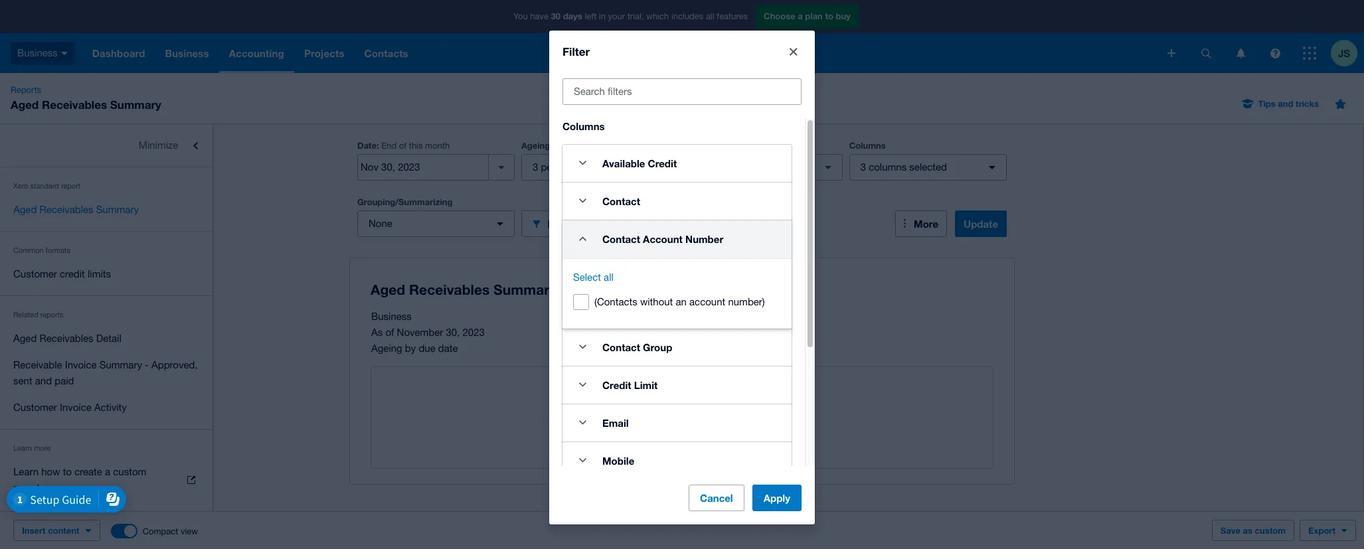 Task type: locate. For each thing, give the bounding box(es) containing it.
business up the as
[[371, 311, 412, 322]]

1 vertical spatial filter
[[547, 218, 572, 230]]

learn how to create a custom report
[[13, 466, 146, 494]]

0 vertical spatial expand image
[[569, 188, 596, 214]]

2 vertical spatial to
[[63, 466, 72, 478]]

1 customer from the top
[[13, 268, 57, 280]]

receivables down reports at left bottom
[[39, 333, 93, 344]]

receivables down reports link
[[42, 98, 107, 112]]

1 horizontal spatial custom
[[1255, 526, 1286, 536]]

credit
[[60, 268, 85, 280]]

days
[[563, 11, 583, 21]]

0 horizontal spatial report
[[13, 482, 40, 494]]

0 vertical spatial to
[[825, 11, 834, 21]]

2 vertical spatial expand image
[[569, 410, 596, 436]]

ageing up periods
[[521, 140, 550, 151]]

expand image left contact group
[[569, 334, 596, 361]]

0 horizontal spatial all
[[604, 272, 614, 283]]

1 vertical spatial receivables
[[39, 204, 93, 215]]

tips and tricks button
[[1235, 93, 1327, 114]]

columns up periods
[[563, 120, 605, 132]]

none
[[369, 218, 393, 229]]

30 inside button
[[589, 161, 600, 173]]

save as custom button
[[1212, 520, 1295, 541]]

ageing for ageing periods
[[521, 140, 550, 151]]

sent
[[13, 375, 32, 387]]

cancel
[[700, 492, 733, 504]]

aged down reports link
[[11, 98, 39, 112]]

custom right create
[[113, 466, 146, 478]]

collapse image
[[569, 226, 596, 252]]

2 horizontal spatial of
[[577, 161, 586, 173]]

left
[[585, 11, 597, 21]]

summary inside 'reports aged receivables summary'
[[110, 98, 161, 112]]

1 vertical spatial aged
[[13, 204, 37, 215]]

0 vertical spatial 30
[[551, 11, 561, 21]]

available credit
[[603, 157, 677, 169]]

all left the features
[[706, 11, 715, 21]]

business inside popup button
[[17, 47, 58, 58]]

invoice down paid
[[60, 402, 92, 413]]

you have 30 days left in your trial, which includes all features
[[514, 11, 748, 21]]

0 vertical spatial credit
[[648, 157, 677, 169]]

1 vertical spatial report
[[13, 482, 40, 494]]

1 vertical spatial a
[[105, 466, 110, 478]]

30 left day
[[589, 161, 600, 173]]

all inside you have 30 days left in your trial, which includes all features
[[706, 11, 715, 21]]

contact account number
[[603, 233, 724, 245]]

customer down common formats
[[13, 268, 57, 280]]

3 periods of 30 day button
[[521, 154, 679, 181]]

of inside date : end of this month
[[399, 141, 407, 151]]

learn
[[13, 444, 32, 452], [13, 466, 39, 478]]

0 horizontal spatial business
[[17, 47, 58, 58]]

customer credit limits
[[13, 268, 111, 280]]

filter inside dialog
[[563, 44, 590, 58]]

0 horizontal spatial a
[[105, 466, 110, 478]]

summary for receivables
[[96, 204, 139, 215]]

approved,
[[152, 359, 198, 371]]

learn inside learn how to create a custom report
[[13, 466, 39, 478]]

contact right collapse image
[[603, 233, 640, 245]]

0 vertical spatial columns
[[563, 120, 605, 132]]

navigation
[[82, 33, 1159, 73]]

1 horizontal spatial a
[[798, 11, 803, 21]]

1 vertical spatial summary
[[96, 204, 139, 215]]

1 horizontal spatial credit
[[648, 157, 677, 169]]

custom inside button
[[1255, 526, 1286, 536]]

columns up columns
[[849, 140, 886, 151]]

1 vertical spatial all
[[604, 272, 614, 283]]

3 contact from the top
[[603, 341, 640, 353]]

select all button
[[573, 270, 614, 286]]

1 vertical spatial columns
[[849, 140, 886, 151]]

ageing left "by"
[[685, 140, 714, 151]]

0 horizontal spatial columns
[[563, 120, 605, 132]]

1 horizontal spatial report
[[61, 182, 81, 190]]

1 vertical spatial and
[[35, 375, 52, 387]]

business up reports
[[17, 47, 58, 58]]

0 horizontal spatial 30
[[551, 11, 561, 21]]

0 horizontal spatial to
[[63, 466, 72, 478]]

tips
[[1259, 98, 1276, 109]]

1 vertical spatial contact
[[603, 233, 640, 245]]

a right create
[[105, 466, 110, 478]]

credit right available
[[648, 157, 677, 169]]

1 horizontal spatial ageing
[[521, 140, 550, 151]]

1 vertical spatial expand image
[[569, 372, 596, 398]]

1 horizontal spatial business
[[371, 311, 412, 322]]

ageing inside business as of november 30, 2023 ageing by due date
[[371, 343, 402, 354]]

and down receivable
[[35, 375, 52, 387]]

aged down "xero"
[[13, 204, 37, 215]]

contact group
[[603, 341, 673, 353]]

summary inside receivable invoice summary - approved, sent and paid
[[99, 359, 142, 371]]

2 vertical spatial summary
[[99, 359, 142, 371]]

of for business as of november 30, 2023 ageing by due date
[[386, 327, 394, 338]]

1 horizontal spatial 30
[[589, 161, 600, 173]]

xero
[[13, 182, 28, 190]]

business inside business as of november 30, 2023 ageing by due date
[[371, 311, 412, 322]]

receivables for summary
[[39, 204, 93, 215]]

of right periods
[[577, 161, 586, 173]]

1 vertical spatial 30
[[589, 161, 600, 173]]

3 left columns
[[861, 161, 866, 173]]

2 horizontal spatial to
[[825, 11, 834, 21]]

as
[[1243, 526, 1253, 536]]

0 vertical spatial filter
[[563, 44, 590, 58]]

tips and tricks
[[1259, 98, 1319, 109]]

1 vertical spatial credit
[[603, 379, 632, 391]]

report up aged receivables summary
[[61, 182, 81, 190]]

to right how
[[63, 466, 72, 478]]

2 vertical spatial contact
[[603, 341, 640, 353]]

summary inside aged receivables summary link
[[96, 204, 139, 215]]

aged receivables detail link
[[0, 326, 213, 352]]

2 vertical spatial expand image
[[569, 448, 596, 474]]

expand image
[[569, 150, 596, 177], [569, 334, 596, 361], [569, 410, 596, 436]]

0 vertical spatial expand image
[[569, 150, 596, 177]]

plan
[[805, 11, 823, 21]]

select
[[573, 272, 601, 283]]

3 expand image from the top
[[569, 448, 596, 474]]

by
[[405, 343, 416, 354]]

summary down minimize button
[[96, 204, 139, 215]]

learn down learn more
[[13, 466, 39, 478]]

date
[[357, 140, 377, 151]]

2 customer from the top
[[13, 402, 57, 413]]

1 expand image from the top
[[569, 188, 596, 214]]

1 horizontal spatial all
[[706, 11, 715, 21]]

how
[[41, 466, 60, 478]]

0 vertical spatial learn
[[13, 444, 32, 452]]

0 vertical spatial customer
[[13, 268, 57, 280]]

to inside learn how to create a custom report
[[63, 466, 72, 478]]

summary
[[110, 98, 161, 112], [96, 204, 139, 215], [99, 359, 142, 371]]

learn left more
[[13, 444, 32, 452]]

expand image left credit limit
[[569, 372, 596, 398]]

minimize
[[139, 140, 178, 151]]

expand image down the 3 periods of 30 day
[[569, 188, 596, 214]]

summary up minimize
[[110, 98, 161, 112]]

invoice inside receivable invoice summary - approved, sent and paid
[[65, 359, 97, 371]]

choose
[[764, 11, 796, 21]]

columns
[[563, 120, 605, 132], [849, 140, 886, 151]]

filter
[[563, 44, 590, 58], [547, 218, 572, 230]]

2023
[[463, 327, 485, 338]]

receivables down xero standard report on the left top
[[39, 204, 93, 215]]

buy
[[836, 11, 851, 21]]

2 expand image from the top
[[569, 372, 596, 398]]

summary left -
[[99, 359, 142, 371]]

1 vertical spatial expand image
[[569, 334, 596, 361]]

customer down sent on the bottom of the page
[[13, 402, 57, 413]]

expand image left email
[[569, 410, 596, 436]]

1 3 from the left
[[533, 161, 538, 173]]

to left "show"
[[672, 425, 681, 436]]

learn more
[[13, 444, 51, 452]]

receivables
[[42, 98, 107, 112], [39, 204, 93, 215], [39, 333, 93, 344]]

of right the as
[[386, 327, 394, 338]]

1 vertical spatial customer
[[13, 402, 57, 413]]

ageing for ageing by
[[685, 140, 714, 151]]

1 horizontal spatial and
[[1278, 98, 1294, 109]]

svg image
[[1303, 47, 1317, 60], [1201, 48, 1211, 58], [1237, 48, 1245, 58], [1271, 48, 1281, 58], [1168, 49, 1176, 57], [61, 52, 68, 55]]

by
[[717, 140, 727, 151]]

close image
[[781, 38, 807, 65]]

xero standard report
[[13, 182, 81, 190]]

related reports
[[13, 311, 64, 319]]

expand image for credit limit
[[569, 372, 596, 398]]

number)
[[728, 296, 765, 307]]

of inside business as of november 30, 2023 ageing by due date
[[386, 327, 394, 338]]

1 expand image from the top
[[569, 150, 596, 177]]

receivables for detail
[[39, 333, 93, 344]]

all right select
[[604, 272, 614, 283]]

of inside button
[[577, 161, 586, 173]]

2 3 from the left
[[861, 161, 866, 173]]

expand image
[[569, 188, 596, 214], [569, 372, 596, 398], [569, 448, 596, 474]]

3
[[533, 161, 538, 173], [861, 161, 866, 173]]

2 vertical spatial aged
[[13, 333, 37, 344]]

custom right as
[[1255, 526, 1286, 536]]

3 periods of 30 day
[[533, 161, 620, 173]]

1 learn from the top
[[13, 444, 32, 452]]

to left buy
[[825, 11, 834, 21]]

credit limit
[[603, 379, 658, 391]]

2 contact from the top
[[603, 233, 640, 245]]

expand image for mobile
[[569, 448, 596, 474]]

1 horizontal spatial of
[[399, 141, 407, 151]]

2 vertical spatial receivables
[[39, 333, 93, 344]]

(contacts without an account number)
[[595, 296, 765, 307]]

in
[[599, 11, 606, 21]]

customer
[[13, 268, 57, 280], [13, 402, 57, 413]]

3 left periods
[[533, 161, 538, 173]]

1 vertical spatial business
[[371, 311, 412, 322]]

report down learn more
[[13, 482, 40, 494]]

aged down related
[[13, 333, 37, 344]]

1 vertical spatial custom
[[1255, 526, 1286, 536]]

expand image left the mobile at the left bottom
[[569, 448, 596, 474]]

detail
[[96, 333, 121, 344]]

contact up filter button at top
[[603, 195, 640, 207]]

paid
[[55, 375, 74, 387]]

invoice up paid
[[65, 359, 97, 371]]

2 vertical spatial of
[[386, 327, 394, 338]]

0 vertical spatial contact
[[603, 195, 640, 207]]

0 vertical spatial of
[[399, 141, 407, 151]]

save
[[1221, 526, 1241, 536]]

1 vertical spatial of
[[577, 161, 586, 173]]

customer invoice activity
[[13, 402, 127, 413]]

more
[[914, 218, 939, 230]]

filter down periods
[[547, 218, 572, 230]]

receivable
[[13, 359, 62, 371]]

0 horizontal spatial custom
[[113, 466, 146, 478]]

aged
[[11, 98, 39, 112], [13, 204, 37, 215], [13, 333, 37, 344]]

a
[[798, 11, 803, 21], [105, 466, 110, 478]]

customer invoice activity link
[[0, 395, 213, 421]]

0 vertical spatial receivables
[[42, 98, 107, 112]]

credit left limit
[[603, 379, 632, 391]]

business button
[[0, 33, 82, 73]]

without
[[640, 296, 673, 307]]

1 contact from the top
[[603, 195, 640, 207]]

0 vertical spatial summary
[[110, 98, 161, 112]]

3 for 3 columns selected
[[861, 161, 866, 173]]

periods
[[553, 140, 584, 151]]

0 vertical spatial invoice
[[65, 359, 97, 371]]

customer for customer credit limits
[[13, 268, 57, 280]]

expand image for available
[[569, 150, 596, 177]]

columns
[[869, 161, 907, 173]]

0 vertical spatial aged
[[11, 98, 39, 112]]

grouping/summarizing
[[357, 197, 453, 207]]

summary for invoice
[[99, 359, 142, 371]]

0 horizontal spatial credit
[[603, 379, 632, 391]]

0 vertical spatial a
[[798, 11, 803, 21]]

end
[[382, 141, 397, 151]]

3 inside button
[[533, 161, 538, 173]]

1 vertical spatial learn
[[13, 466, 39, 478]]

0 vertical spatial and
[[1278, 98, 1294, 109]]

0 horizontal spatial and
[[35, 375, 52, 387]]

contact for contact account number
[[603, 233, 640, 245]]

0 vertical spatial all
[[706, 11, 715, 21]]

tricks
[[1296, 98, 1319, 109]]

reports
[[40, 311, 64, 319]]

nothing to show here
[[635, 425, 730, 436]]

1 horizontal spatial 3
[[861, 161, 866, 173]]

credit
[[648, 157, 677, 169], [603, 379, 632, 391]]

expand image left day
[[569, 150, 596, 177]]

2 learn from the top
[[13, 466, 39, 478]]

contact left 'group'
[[603, 341, 640, 353]]

0 horizontal spatial ageing
[[371, 343, 402, 354]]

2 expand image from the top
[[569, 334, 596, 361]]

ageing down the as
[[371, 343, 402, 354]]

receivable invoice summary - approved, sent and paid
[[13, 359, 198, 387]]

aged receivables summary link
[[0, 197, 213, 223]]

common
[[13, 246, 43, 254]]

filter down days
[[563, 44, 590, 58]]

save as custom
[[1221, 526, 1286, 536]]

of
[[399, 141, 407, 151], [577, 161, 586, 173], [386, 327, 394, 338]]

2 horizontal spatial ageing
[[685, 140, 714, 151]]

0 horizontal spatial of
[[386, 327, 394, 338]]

business
[[17, 47, 58, 58], [371, 311, 412, 322]]

1 horizontal spatial to
[[672, 425, 681, 436]]

1 vertical spatial invoice
[[60, 402, 92, 413]]

and right tips
[[1278, 98, 1294, 109]]

of left this
[[399, 141, 407, 151]]

0 vertical spatial business
[[17, 47, 58, 58]]

a left plan
[[798, 11, 803, 21]]

0 vertical spatial custom
[[113, 466, 146, 478]]

3 expand image from the top
[[569, 410, 596, 436]]

0 horizontal spatial 3
[[533, 161, 538, 173]]

which
[[646, 11, 669, 21]]

invoice
[[65, 359, 97, 371], [60, 402, 92, 413]]

30 right have
[[551, 11, 561, 21]]



Task type: vqa. For each thing, say whether or not it's contained in the screenshot.
Available Credit
yes



Task type: describe. For each thing, give the bounding box(es) containing it.
learn how to create a custom report link
[[0, 459, 213, 502]]

ageing periods
[[521, 140, 584, 151]]

contact for contact
[[603, 195, 640, 207]]

svg image inside business popup button
[[61, 52, 68, 55]]

compact
[[143, 526, 178, 536]]

this
[[409, 141, 423, 151]]

selected
[[910, 161, 947, 173]]

date
[[438, 343, 458, 354]]

business for business as of november 30, 2023 ageing by due date
[[371, 311, 412, 322]]

create
[[75, 466, 102, 478]]

email
[[603, 417, 629, 429]]

standard
[[30, 182, 59, 190]]

1 vertical spatial to
[[672, 425, 681, 436]]

more button
[[896, 211, 947, 237]]

Search filters field
[[563, 79, 801, 104]]

business as of november 30, 2023 ageing by due date
[[371, 311, 485, 354]]

3 columns selected
[[861, 161, 947, 173]]

aged receivables detail
[[13, 333, 121, 344]]

and inside receivable invoice summary - approved, sent and paid
[[35, 375, 52, 387]]

filter dialog
[[549, 30, 815, 549]]

expand image for contact
[[569, 334, 596, 361]]

expand image for contact
[[569, 188, 596, 214]]

aged for aged receivables detail
[[13, 333, 37, 344]]

update
[[964, 218, 999, 230]]

all inside 'select all' button
[[604, 272, 614, 283]]

more
[[34, 444, 51, 452]]

export
[[1309, 526, 1336, 536]]

minimize button
[[0, 132, 213, 159]]

customer for customer invoice activity
[[13, 402, 57, 413]]

learn for learn more
[[13, 444, 32, 452]]

select all
[[573, 272, 614, 283]]

0 vertical spatial report
[[61, 182, 81, 190]]

30 inside js banner
[[551, 11, 561, 21]]

reports aged receivables summary
[[11, 85, 161, 112]]

learn for learn how to create a custom report
[[13, 466, 39, 478]]

-
[[145, 359, 149, 371]]

day
[[603, 161, 620, 173]]

limits
[[88, 268, 111, 280]]

nothing
[[635, 425, 670, 436]]

limit
[[634, 379, 658, 391]]

a inside js banner
[[798, 11, 803, 21]]

a inside learn how to create a custom report
[[105, 466, 110, 478]]

contact for contact group
[[603, 341, 640, 353]]

includes
[[672, 11, 704, 21]]

receivables inside 'reports aged receivables summary'
[[42, 98, 107, 112]]

as
[[371, 327, 383, 338]]

1 horizontal spatial columns
[[849, 140, 886, 151]]

receivable invoice summary - approved, sent and paid link
[[0, 352, 213, 395]]

to inside js banner
[[825, 11, 834, 21]]

aged for aged receivables summary
[[13, 204, 37, 215]]

activity
[[94, 402, 127, 413]]

none button
[[357, 211, 515, 237]]

account
[[690, 296, 726, 307]]

reports link
[[5, 84, 46, 97]]

show
[[684, 425, 708, 436]]

here
[[711, 425, 730, 436]]

:
[[377, 140, 379, 151]]

js button
[[1331, 33, 1365, 73]]

number
[[686, 233, 724, 245]]

features
[[717, 11, 748, 21]]

trial,
[[628, 11, 644, 21]]

your
[[608, 11, 625, 21]]

ageing by
[[685, 140, 727, 151]]

aged inside 'reports aged receivables summary'
[[11, 98, 39, 112]]

report inside learn how to create a custom report
[[13, 482, 40, 494]]

3 for 3 periods of 30 day
[[533, 161, 538, 173]]

apply
[[764, 492, 791, 504]]

of for 3 periods of 30 day
[[577, 161, 586, 173]]

insert content button
[[13, 520, 100, 541]]

have
[[530, 11, 549, 21]]

compact view
[[143, 526, 198, 536]]

custom inside learn how to create a custom report
[[113, 466, 146, 478]]

export button
[[1300, 520, 1357, 541]]

filter inside button
[[547, 218, 572, 230]]

business for business
[[17, 47, 58, 58]]

Report title field
[[367, 275, 988, 306]]

columns inside filter dialog
[[563, 120, 605, 132]]

content
[[48, 526, 80, 536]]

update button
[[955, 211, 1007, 237]]

account
[[643, 233, 683, 245]]

due
[[419, 343, 436, 354]]

related
[[13, 311, 38, 319]]

js
[[1339, 47, 1351, 59]]

november
[[397, 327, 443, 338]]

available
[[603, 157, 645, 169]]

and inside tips and tricks "button"
[[1278, 98, 1294, 109]]

apply button
[[753, 485, 802, 512]]

Select end date field
[[358, 155, 488, 180]]

common formats
[[13, 246, 70, 254]]

js banner
[[0, 0, 1365, 73]]

invoice for receivable
[[65, 359, 97, 371]]

invoice for customer
[[60, 402, 92, 413]]

insert
[[22, 526, 46, 536]]

view
[[181, 526, 198, 536]]

periods
[[541, 161, 574, 173]]

navigation inside js banner
[[82, 33, 1159, 73]]

cancel button
[[689, 485, 745, 512]]

date : end of this month
[[357, 140, 450, 151]]



